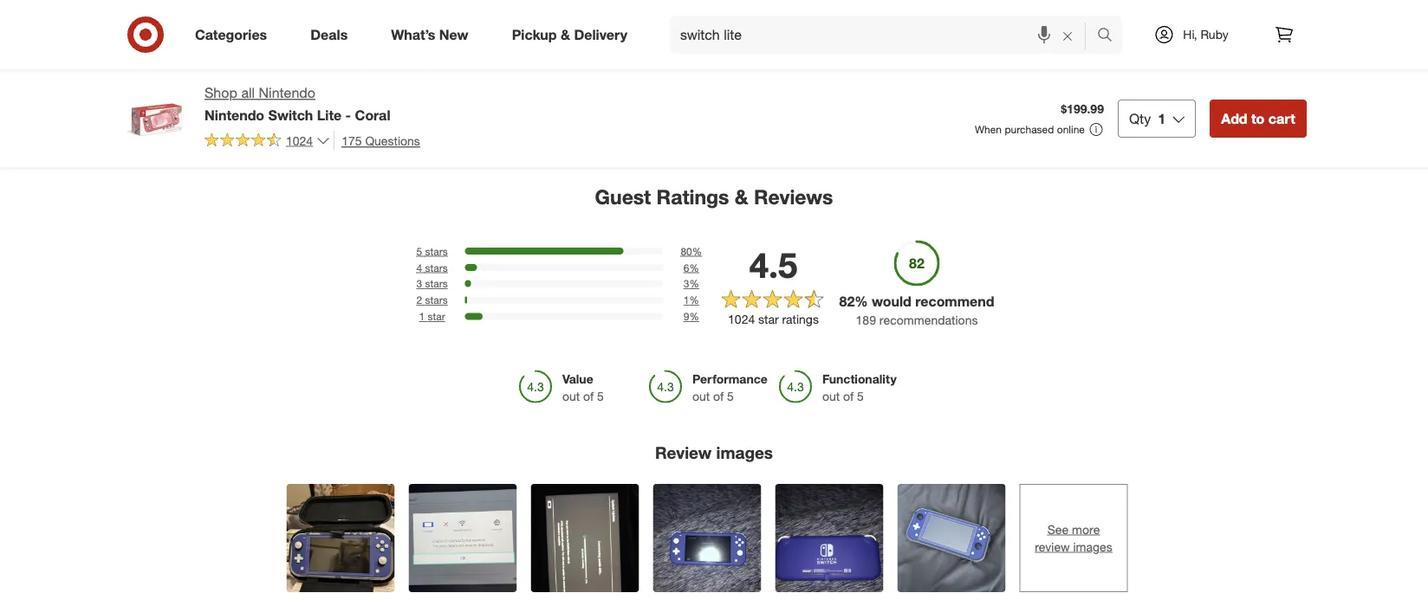 Task type: vqa. For each thing, say whether or not it's contained in the screenshot.


Task type: describe. For each thing, give the bounding box(es) containing it.
3 %
[[684, 277, 699, 290]]

% for 82
[[855, 293, 868, 310]]

of for functionality
[[844, 389, 854, 404]]

series
[[163, 18, 197, 33]]

categories link
[[180, 16, 289, 54]]

toddler
[[839, 20, 879, 35]]

cart
[[1269, 110, 1296, 127]]

mat
[[839, 35, 860, 50]]

remote
[[1193, 33, 1235, 48]]

control
[[1239, 33, 1279, 48]]

review
[[655, 443, 712, 463]]

shop all nintendo nintendo switch lite - coral
[[205, 85, 391, 123]]

what's new link
[[376, 16, 490, 54]]

tesla
[[1282, 33, 1309, 48]]

images inside see more review images
[[1074, 540, 1113, 555]]

categories
[[195, 26, 267, 43]]

to
[[1252, 110, 1265, 127]]

popgrip inside the popsockets popgrip animal friend cell phone grip & stand - cheeky corgi
[[731, 5, 776, 20]]

popsockets inside the popsockets popgrip animal friend cell phone grip & stand - cheeky corgi
[[662, 5, 728, 20]]

of for performance
[[714, 389, 724, 404]]

3 stars
[[416, 277, 448, 290]]

switch
[[268, 106, 313, 123]]

- inside skullcandy jib wired earbuds - teal sponsored
[[357, 20, 362, 35]]

% for 6
[[690, 261, 699, 274]]

cell inside the popsockets popgrip animal friend cell phone grip & stand - cheeky corgi
[[740, 20, 761, 35]]

stand inside reg $9.99 sale popsockets popgrip cell phone grip & stand - mama bear
[[1092, 33, 1124, 48]]

grip inside reg $9.99 sale popsockets popgrip cell phone grip & stand - mama bear
[[1054, 33, 1078, 48]]

functionality
[[823, 371, 897, 386]]

- inside 'shop all nintendo nintendo switch lite - coral'
[[346, 106, 351, 123]]

2
[[416, 294, 422, 307]]

stars for 5 stars
[[425, 245, 448, 258]]

grip inside the popsockets popgrip animal friend cell phone grip & stand - cheeky corgi
[[662, 35, 686, 50]]

roadster
[[1193, 48, 1242, 63]]

bear
[[1053, 48, 1079, 63]]

more
[[1072, 522, 1100, 538]]

82
[[840, 293, 855, 310]]

review
[[1035, 540, 1070, 555]]

cheeky
[[743, 35, 785, 50]]

175
[[342, 133, 362, 148]]

% for 9
[[690, 310, 699, 323]]

1:64
[[1259, 18, 1283, 33]]

5 for performance out of 5
[[727, 389, 734, 404]]

1 vertical spatial nintendo
[[205, 106, 264, 123]]

2 horizontal spatial 1
[[1158, 110, 1166, 127]]

qty 1
[[1129, 110, 1166, 127]]

5 stars
[[416, 245, 448, 258]]

hot wheels 1:64 scale remote control tesla roadster vehicle link
[[1193, 0, 1335, 63]]

& inside the popsockets popgrip animal friend cell phone grip & stand - cheeky corgi
[[689, 35, 697, 50]]

pickup
[[512, 26, 557, 43]]

1024 for 1024 star ratings
[[728, 312, 755, 327]]

console
[[211, 18, 256, 33]]

qty
[[1129, 110, 1151, 127]]

friend
[[702, 20, 737, 35]]

sponsored inside the reg $499.99 xbox series x console sponsored
[[132, 33, 183, 46]]

$499.99
[[150, 5, 187, 18]]

sponsored link
[[485, 0, 628, 33]]

purchased
[[1005, 123, 1054, 136]]

popsockets popgrip animal friend cell phone grip & stand - cheeky corgi
[[662, 5, 799, 65]]

pickup & delivery link
[[497, 16, 649, 54]]

0 vertical spatial nintendo
[[259, 85, 316, 101]]

reg $499.99 xbox series x console sponsored
[[132, 5, 256, 46]]

music
[[936, 20, 969, 35]]

pickup & delivery
[[512, 26, 628, 43]]

4
[[416, 261, 422, 274]]

175 questions
[[342, 133, 420, 148]]

what's new
[[391, 26, 469, 43]]

reg for xbox series x console
[[132, 5, 147, 18]]

band
[[904, 20, 933, 35]]

out for functionality out of 5
[[823, 389, 840, 404]]

hi,
[[1184, 27, 1198, 42]]

toys
[[931, 5, 955, 20]]

guest review image 1 of 12, zoom in image
[[286, 485, 395, 593]]

add to cart button
[[1210, 100, 1307, 138]]

6
[[684, 261, 690, 274]]

popsockets inside reg $9.99 sale popsockets popgrip cell phone grip & stand - mama bear
[[1016, 18, 1082, 33]]

star for 1
[[428, 310, 445, 323]]

comparison table
[[120, 114, 263, 133]]

guest review image 5 of 12, zoom in image
[[775, 485, 884, 593]]

delivery
[[574, 26, 628, 43]]

& right ratings
[[735, 185, 749, 209]]

xbox
[[132, 18, 160, 33]]

popgrip inside reg $9.99 sale popsockets popgrip cell phone grip & stand - mama bear
[[1085, 18, 1130, 33]]

phone inside the popsockets popgrip animal friend cell phone grip & stand - cheeky corgi
[[764, 20, 799, 35]]

search button
[[1090, 16, 1131, 57]]

coral
[[355, 106, 391, 123]]

skullcandy jib wired earbuds - teal sponsored
[[309, 5, 422, 48]]

guest review image 2 of 12, zoom in image
[[409, 485, 517, 593]]

$9.99
[[1034, 5, 1059, 18]]

lite
[[317, 106, 342, 123]]

ratings
[[782, 312, 819, 327]]

performance out of 5
[[693, 371, 768, 404]]

9
[[684, 310, 690, 323]]

0 horizontal spatial images
[[717, 443, 773, 463]]

guest review image 4 of 12, zoom in image
[[653, 485, 762, 593]]

deals link
[[296, 16, 369, 54]]

stars for 4 stars
[[425, 261, 448, 274]]

guest
[[595, 185, 651, 209]]

jib
[[371, 5, 387, 20]]

$199.99
[[1061, 101, 1104, 117]]



Task type: locate. For each thing, give the bounding box(es) containing it.
when
[[975, 123, 1002, 136]]

popsockets
[[662, 5, 728, 20], [1016, 18, 1082, 33]]

recommendations
[[880, 312, 978, 328]]

of for value
[[583, 389, 594, 404]]

& right bear
[[1081, 33, 1089, 48]]

1 vertical spatial 1
[[684, 294, 690, 307]]

% for 3
[[690, 277, 699, 290]]

1 3 from the left
[[416, 277, 422, 290]]

stand right bear
[[1092, 33, 1124, 48]]

0 horizontal spatial star
[[428, 310, 445, 323]]

175 questions link
[[334, 131, 420, 151]]

0 horizontal spatial popsockets
[[662, 5, 728, 20]]

% down 80 %
[[690, 261, 699, 274]]

reviews
[[754, 185, 833, 209]]

vehicle
[[1246, 48, 1284, 63]]

1 for %
[[684, 294, 690, 307]]

% down 1 %
[[690, 310, 699, 323]]

sponsored down animal
[[662, 50, 714, 63]]

deals
[[311, 26, 348, 43]]

3 for 3 %
[[684, 277, 690, 290]]

comparison
[[120, 114, 217, 133]]

stars up 1 star at the bottom left of the page
[[425, 294, 448, 307]]

1024 inside "link"
[[286, 133, 313, 148]]

nothing
[[839, 5, 882, 20]]

star for 1024
[[759, 312, 779, 327]]

sponsored inside skullcandy jib wired earbuds - teal sponsored
[[309, 35, 360, 48]]

1 out from the left
[[563, 389, 580, 404]]

phone down the $9.99
[[1016, 33, 1051, 48]]

% down 6 %
[[690, 277, 699, 290]]

1 horizontal spatial 1024
[[728, 312, 755, 327]]

out down value
[[563, 389, 580, 404]]

sale
[[1062, 5, 1083, 18]]

sponsored down toddler
[[839, 50, 890, 63]]

1024 right 9 %
[[728, 312, 755, 327]]

2 horizontal spatial out
[[823, 389, 840, 404]]

0 vertical spatial 1
[[1158, 110, 1166, 127]]

sponsored inside nothing but fun toys toddler big band music mat sponsored
[[839, 50, 890, 63]]

images down more
[[1074, 540, 1113, 555]]

out inside performance out of 5
[[693, 389, 710, 404]]

5 for functionality out of 5
[[857, 389, 864, 404]]

but
[[885, 5, 904, 20]]

table
[[221, 114, 263, 133]]

online
[[1057, 123, 1085, 136]]

1024 link
[[205, 131, 330, 152]]

phone
[[764, 20, 799, 35], [1016, 33, 1051, 48]]

skullcandy
[[309, 5, 368, 20]]

1 horizontal spatial of
[[714, 389, 724, 404]]

0 horizontal spatial reg
[[132, 5, 147, 18]]

ruby
[[1201, 27, 1229, 42]]

& right pickup
[[561, 26, 570, 43]]

- right lite
[[346, 106, 351, 123]]

of down functionality
[[844, 389, 854, 404]]

3 down 4
[[416, 277, 422, 290]]

grip down sale
[[1054, 33, 1078, 48]]

nintendo
[[259, 85, 316, 101], [205, 106, 264, 123]]

1024 for 1024
[[286, 133, 313, 148]]

1 horizontal spatial out
[[693, 389, 710, 404]]

0 horizontal spatial 3
[[416, 277, 422, 290]]

out down functionality
[[823, 389, 840, 404]]

images right review in the left bottom of the page
[[717, 443, 773, 463]]

0 vertical spatial images
[[717, 443, 773, 463]]

out for performance out of 5
[[693, 389, 710, 404]]

1 horizontal spatial grip
[[1054, 33, 1078, 48]]

1 down 2
[[419, 310, 425, 323]]

sponsored down the $9.99
[[1016, 48, 1067, 61]]

2 3 from the left
[[684, 277, 690, 290]]

0 horizontal spatial stand
[[700, 35, 732, 50]]

- left cheeky
[[735, 35, 740, 50]]

stand
[[1092, 33, 1124, 48], [700, 35, 732, 50]]

out inside the value out of 5
[[563, 389, 580, 404]]

0 horizontal spatial popgrip
[[731, 5, 776, 20]]

1 horizontal spatial stand
[[1092, 33, 1124, 48]]

functionality out of 5
[[823, 371, 897, 404]]

wired
[[390, 5, 422, 20]]

sponsored inside sponsored link
[[485, 20, 537, 33]]

review images
[[655, 443, 773, 463]]

hot
[[1193, 18, 1212, 33]]

grip left friend
[[662, 35, 686, 50]]

1 horizontal spatial 3
[[684, 277, 690, 290]]

1 reg from the left
[[132, 5, 147, 18]]

images
[[717, 443, 773, 463], [1074, 540, 1113, 555]]

value out of 5
[[563, 371, 604, 404]]

all
[[241, 85, 255, 101]]

3 stars from the top
[[425, 277, 448, 290]]

reg $9.99 sale popsockets popgrip cell phone grip & stand - mama bear
[[1016, 5, 1154, 63]]

% for 1
[[690, 294, 699, 307]]

recommend
[[916, 293, 995, 310]]

stars down 5 stars
[[425, 261, 448, 274]]

popsockets up the mama
[[1016, 18, 1082, 33]]

add
[[1222, 110, 1248, 127]]

reg for popsockets popgrip cell phone grip & stand - mama bear
[[1016, 5, 1031, 18]]

1 star
[[419, 310, 445, 323]]

5 for value out of 5
[[597, 389, 604, 404]]

shop
[[205, 85, 237, 101]]

see
[[1048, 522, 1069, 538]]

3 for 3 stars
[[416, 277, 422, 290]]

hi, ruby
[[1184, 27, 1229, 42]]

popgrip
[[731, 5, 776, 20], [1085, 18, 1130, 33]]

x
[[201, 18, 208, 33]]

2 vertical spatial 1
[[419, 310, 425, 323]]

star
[[428, 310, 445, 323], [759, 312, 779, 327]]

phone inside reg $9.99 sale popsockets popgrip cell phone grip & stand - mama bear
[[1016, 33, 1051, 48]]

1 horizontal spatial cell
[[1133, 18, 1154, 33]]

phone right friend
[[764, 20, 799, 35]]

5
[[416, 245, 422, 258], [597, 389, 604, 404], [727, 389, 734, 404], [857, 389, 864, 404]]

0 horizontal spatial of
[[583, 389, 594, 404]]

1 for star
[[419, 310, 425, 323]]

1 right qty
[[1158, 110, 1166, 127]]

what's
[[391, 26, 436, 43]]

80 %
[[681, 245, 702, 258]]

of inside the functionality out of 5
[[844, 389, 854, 404]]

see more review images
[[1035, 522, 1113, 555]]

nintendo up switch
[[259, 85, 316, 101]]

2 stars
[[416, 294, 448, 307]]

corgi
[[662, 50, 692, 65]]

popgrip right sale
[[1085, 18, 1130, 33]]

1 of from the left
[[583, 389, 594, 404]]

image of nintendo switch lite - coral image
[[121, 83, 191, 153]]

popgrip up cheeky
[[731, 5, 776, 20]]

% for 80
[[692, 245, 702, 258]]

4.5
[[750, 244, 798, 287]]

3
[[416, 277, 422, 290], [684, 277, 690, 290]]

star left ratings
[[759, 312, 779, 327]]

- inside reg $9.99 sale popsockets popgrip cell phone grip & stand - mama bear
[[1127, 33, 1132, 48]]

guest ratings & reviews
[[595, 185, 833, 209]]

stand inside the popsockets popgrip animal friend cell phone grip & stand - cheeky corgi
[[700, 35, 732, 50]]

4 stars from the top
[[425, 294, 448, 307]]

1 vertical spatial 1024
[[728, 312, 755, 327]]

5 inside the value out of 5
[[597, 389, 604, 404]]

3 out from the left
[[823, 389, 840, 404]]

of down performance
[[714, 389, 724, 404]]

cell right "search"
[[1133, 18, 1154, 33]]

82 % would recommend 189 recommendations
[[840, 293, 995, 328]]

- left "hi,"
[[1127, 33, 1132, 48]]

0 horizontal spatial phone
[[764, 20, 799, 35]]

189
[[856, 312, 876, 328]]

reg inside the reg $499.99 xbox series x console sponsored
[[132, 5, 147, 18]]

1 %
[[684, 294, 699, 307]]

out down performance
[[693, 389, 710, 404]]

of inside performance out of 5
[[714, 389, 724, 404]]

0 horizontal spatial 1
[[419, 310, 425, 323]]

mama
[[1016, 48, 1050, 63]]

1 up 9
[[684, 294, 690, 307]]

sponsored down skullcandy
[[309, 35, 360, 48]]

stars up 2 stars
[[425, 277, 448, 290]]

stars up 4 stars
[[425, 245, 448, 258]]

would
[[872, 293, 912, 310]]

wheels
[[1216, 18, 1256, 33]]

sponsored right new
[[485, 20, 537, 33]]

reg left the $9.99
[[1016, 5, 1031, 18]]

- left 'teal'
[[357, 20, 362, 35]]

nintendo down shop
[[205, 106, 264, 123]]

1 horizontal spatial popsockets
[[1016, 18, 1082, 33]]

0 horizontal spatial cell
[[740, 20, 761, 35]]

1 horizontal spatial 1
[[684, 294, 690, 307]]

0 horizontal spatial 1024
[[286, 133, 313, 148]]

1 horizontal spatial images
[[1074, 540, 1113, 555]]

What can we help you find? suggestions appear below search field
[[670, 16, 1102, 54]]

&
[[561, 26, 570, 43], [1081, 33, 1089, 48], [689, 35, 697, 50], [735, 185, 749, 209]]

1024 down switch
[[286, 133, 313, 148]]

- inside the popsockets popgrip animal friend cell phone grip & stand - cheeky corgi
[[735, 35, 740, 50]]

star down 2 stars
[[428, 310, 445, 323]]

0 vertical spatial 1024
[[286, 133, 313, 148]]

1 horizontal spatial star
[[759, 312, 779, 327]]

% down '3 %'
[[690, 294, 699, 307]]

questions
[[365, 133, 420, 148]]

0 horizontal spatial grip
[[662, 35, 686, 50]]

2 out from the left
[[693, 389, 710, 404]]

big
[[883, 20, 901, 35]]

out inside the functionality out of 5
[[823, 389, 840, 404]]

%
[[692, 245, 702, 258], [690, 261, 699, 274], [690, 277, 699, 290], [855, 293, 868, 310], [690, 294, 699, 307], [690, 310, 699, 323]]

5 inside the functionality out of 5
[[857, 389, 864, 404]]

3 down 6
[[684, 277, 690, 290]]

0 horizontal spatial out
[[563, 389, 580, 404]]

fun
[[907, 5, 927, 20]]

cell right friend
[[740, 20, 761, 35]]

ratings
[[657, 185, 729, 209]]

1
[[1158, 110, 1166, 127], [684, 294, 690, 307], [419, 310, 425, 323]]

80
[[681, 245, 692, 258]]

1 horizontal spatial popgrip
[[1085, 18, 1130, 33]]

% up 189
[[855, 293, 868, 310]]

& left friend
[[689, 35, 697, 50]]

popsockets up corgi
[[662, 5, 728, 20]]

2 stars from the top
[[425, 261, 448, 274]]

% up 6 %
[[692, 245, 702, 258]]

guest review image 3 of 12, zoom in image
[[531, 485, 639, 593]]

value
[[563, 371, 594, 386]]

1024 star ratings
[[728, 312, 819, 327]]

nothing but fun toys toddler big band music mat sponsored
[[839, 5, 969, 63]]

2 reg from the left
[[1016, 5, 1031, 18]]

out for value out of 5
[[563, 389, 580, 404]]

9 %
[[684, 310, 699, 323]]

reg left $499.99
[[132, 5, 147, 18]]

cell inside reg $9.99 sale popsockets popgrip cell phone grip & stand - mama bear
[[1133, 18, 1154, 33]]

performance
[[693, 371, 768, 386]]

stars for 2 stars
[[425, 294, 448, 307]]

5 inside performance out of 5
[[727, 389, 734, 404]]

% inside the 82 % would recommend 189 recommendations
[[855, 293, 868, 310]]

1 horizontal spatial phone
[[1016, 33, 1051, 48]]

sponsored down $499.99
[[132, 33, 183, 46]]

stars
[[425, 245, 448, 258], [425, 261, 448, 274], [425, 277, 448, 290], [425, 294, 448, 307]]

animal
[[662, 20, 699, 35]]

guest review image 6 of 12, zoom in image
[[898, 485, 1006, 593]]

of inside the value out of 5
[[583, 389, 594, 404]]

reg inside reg $9.99 sale popsockets popgrip cell phone grip & stand - mama bear
[[1016, 5, 1031, 18]]

2 of from the left
[[714, 389, 724, 404]]

teal
[[365, 20, 387, 35]]

of
[[583, 389, 594, 404], [714, 389, 724, 404], [844, 389, 854, 404]]

of down value
[[583, 389, 594, 404]]

stand right animal
[[700, 35, 732, 50]]

cell
[[1133, 18, 1154, 33], [740, 20, 761, 35]]

see more review images button
[[1020, 485, 1128, 593]]

1 horizontal spatial reg
[[1016, 5, 1031, 18]]

stars for 3 stars
[[425, 277, 448, 290]]

1 vertical spatial images
[[1074, 540, 1113, 555]]

add to cart
[[1222, 110, 1296, 127]]

& inside reg $9.99 sale popsockets popgrip cell phone grip & stand - mama bear
[[1081, 33, 1089, 48]]

3 of from the left
[[844, 389, 854, 404]]

1 stars from the top
[[425, 245, 448, 258]]

2 horizontal spatial of
[[844, 389, 854, 404]]



